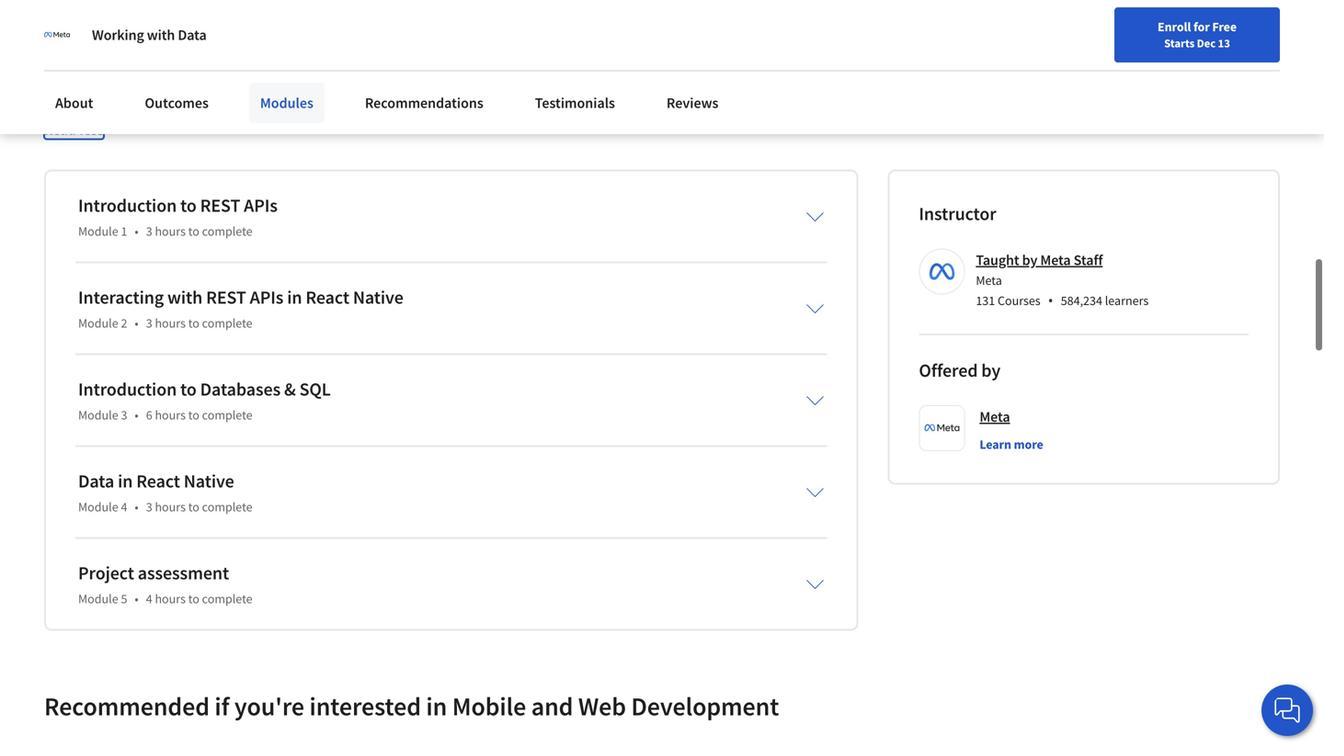 Task type: locate. For each thing, give the bounding box(es) containing it.
3 right 1
[[146, 223, 152, 240]]

complete up assessment
[[202, 499, 252, 516]]

offered
[[919, 359, 978, 382]]

complete up interacting with rest apis in react native module 2 • 3 hours to complete
[[202, 223, 252, 240]]

3 complete from the top
[[202, 407, 252, 424]]

3 up assessment
[[146, 499, 152, 516]]

complete inside introduction to rest apis module 1 • 3 hours to complete
[[202, 223, 252, 240]]

show notifications image
[[1110, 60, 1132, 82]]

1 vertical spatial introduction
[[78, 378, 177, 401]]

learners
[[1105, 293, 1149, 309]]

1 horizontal spatial 4
[[146, 591, 152, 608]]

rest inside interacting with rest apis in react native module 2 • 3 hours to complete
[[206, 286, 246, 309]]

new
[[902, 58, 926, 74]]

assessment
[[138, 562, 229, 585]]

complete up databases at the bottom of page
[[202, 315, 252, 332]]

introduction for introduction to rest apis
[[78, 194, 177, 217]]

hours right 1
[[155, 223, 186, 240]]

module up project
[[78, 499, 118, 516]]

0 vertical spatial 4
[[121, 499, 127, 516]]

1 vertical spatial react
[[136, 470, 180, 493]]

apis for to
[[244, 194, 278, 217]]

module inside introduction to rest apis module 1 • 3 hours to complete
[[78, 223, 118, 240]]

4 inside project assessment module 5 • 4 hours to complete
[[146, 591, 152, 608]]

2 introduction from the top
[[78, 378, 177, 401]]

1 horizontal spatial by
[[1022, 251, 1038, 270]]

interested
[[309, 691, 421, 723]]

• left 584,234
[[1048, 291, 1054, 311]]

with for rest
[[167, 286, 203, 309]]

dec
[[1197, 36, 1216, 51]]

• right 5
[[135, 591, 139, 608]]

meta up learn
[[980, 408, 1010, 426]]

3 inside interacting with rest apis in react native module 2 • 3 hours to complete
[[146, 315, 152, 332]]

1 vertical spatial apis
[[250, 286, 284, 309]]

by right offered
[[981, 359, 1001, 382]]

&
[[284, 378, 296, 401]]

0 vertical spatial by
[[1022, 251, 1038, 270]]

by
[[1022, 251, 1038, 270], [981, 359, 1001, 382]]

taught
[[976, 251, 1019, 270]]

apis inside interacting with rest apis in react native module 2 • 3 hours to complete
[[250, 286, 284, 309]]

1 vertical spatial native
[[184, 470, 234, 493]]

reviews
[[667, 94, 719, 112]]

native
[[353, 286, 403, 309], [184, 470, 234, 493]]

native inside data in react native module 4 • 3 hours to complete
[[184, 470, 234, 493]]

2 vertical spatial in
[[426, 691, 447, 723]]

3 module from the top
[[78, 407, 118, 424]]

4 hours from the top
[[155, 499, 186, 516]]

meta
[[1040, 251, 1071, 270], [976, 272, 1002, 289], [980, 408, 1010, 426]]

3 left 6
[[121, 407, 127, 424]]

introduction up 1
[[78, 194, 177, 217]]

by for taught
[[1022, 251, 1038, 270]]

2 horizontal spatial in
[[426, 691, 447, 723]]

databases
[[200, 378, 281, 401]]

hours
[[155, 223, 186, 240], [155, 315, 186, 332], [155, 407, 186, 424], [155, 499, 186, 516], [155, 591, 186, 608]]

introduction
[[78, 194, 177, 217], [78, 378, 177, 401]]

hours up assessment
[[155, 499, 186, 516]]

5 module from the top
[[78, 591, 118, 608]]

instructor
[[919, 203, 996, 225]]

in inside data in react native module 4 • 3 hours to complete
[[118, 470, 133, 493]]

meta left staff
[[1040, 251, 1071, 270]]

with inside interacting with rest apis in react native module 2 • 3 hours to complete
[[167, 286, 203, 309]]

module inside introduction to databases & sql module 3 • 6 hours to complete
[[78, 407, 118, 424]]

0 horizontal spatial native
[[184, 470, 234, 493]]

with
[[147, 26, 175, 44], [167, 286, 203, 309]]

2 vertical spatial meta
[[980, 408, 1010, 426]]

4 inside data in react native module 4 • 3 hours to complete
[[121, 499, 127, 516]]

offered by
[[919, 359, 1001, 382]]

3 hours from the top
[[155, 407, 186, 424]]

taught by meta staff image
[[922, 252, 962, 292]]

1 module from the top
[[78, 223, 118, 240]]

4 right 5
[[146, 591, 152, 608]]

hours right 6
[[155, 407, 186, 424]]

reviews link
[[656, 83, 730, 123]]

0 horizontal spatial in
[[118, 470, 133, 493]]

4 up project
[[121, 499, 127, 516]]

to inside interacting with rest apis in react native module 2 • 3 hours to complete
[[188, 315, 199, 332]]

4 module from the top
[[78, 499, 118, 516]]

1 vertical spatial by
[[981, 359, 1001, 382]]

data inside data in react native module 4 • 3 hours to complete
[[78, 470, 114, 493]]

data
[[178, 26, 207, 44], [78, 470, 114, 493]]

by for offered
[[981, 359, 1001, 382]]

3 right 2 on the top of page
[[146, 315, 152, 332]]

0 vertical spatial introduction
[[78, 194, 177, 217]]

interacting with rest apis in react native module 2 • 3 hours to complete
[[78, 286, 403, 332]]

5 hours from the top
[[155, 591, 186, 608]]

1 horizontal spatial native
[[353, 286, 403, 309]]

hours inside interacting with rest apis in react native module 2 • 3 hours to complete
[[155, 315, 186, 332]]

with right interacting
[[167, 286, 203, 309]]

module left 5
[[78, 591, 118, 608]]

interacting
[[78, 286, 164, 309]]

3
[[146, 223, 152, 240], [146, 315, 152, 332], [121, 407, 127, 424], [146, 499, 152, 516]]

1 introduction from the top
[[78, 194, 177, 217]]

4
[[121, 499, 127, 516], [146, 591, 152, 608]]

• right 1
[[135, 223, 139, 240]]

1 vertical spatial with
[[167, 286, 203, 309]]

introduction inside introduction to databases & sql module 3 • 6 hours to complete
[[78, 378, 177, 401]]

rest for with
[[206, 286, 246, 309]]

english
[[1006, 57, 1051, 76]]

apis
[[244, 194, 278, 217], [250, 286, 284, 309]]

to
[[180, 194, 197, 217], [188, 223, 199, 240], [188, 315, 199, 332], [180, 378, 197, 401], [188, 407, 199, 424], [188, 499, 199, 516], [188, 591, 199, 608]]

0 vertical spatial native
[[353, 286, 403, 309]]

hours right 2 on the top of page
[[155, 315, 186, 332]]

complete inside interacting with rest apis in react native module 2 • 3 hours to complete
[[202, 315, 252, 332]]

meta image
[[44, 22, 70, 48]]

in
[[287, 286, 302, 309], [118, 470, 133, 493], [426, 691, 447, 723]]

• right 2 on the top of page
[[135, 315, 139, 332]]

•
[[135, 223, 139, 240], [1048, 291, 1054, 311], [135, 315, 139, 332], [135, 407, 139, 424], [135, 499, 139, 516], [135, 591, 139, 608]]

5
[[121, 591, 127, 608]]

• up assessment
[[135, 499, 139, 516]]

about
[[55, 94, 93, 112]]

complete inside introduction to databases & sql module 3 • 6 hours to complete
[[202, 407, 252, 424]]

module left 6
[[78, 407, 118, 424]]

for
[[1194, 18, 1210, 35]]

1 horizontal spatial react
[[306, 286, 349, 309]]

0 horizontal spatial 4
[[121, 499, 127, 516]]

0 vertical spatial apis
[[244, 194, 278, 217]]

module left 1
[[78, 223, 118, 240]]

coursera image
[[22, 52, 139, 81]]

read less
[[44, 121, 104, 139]]

0 vertical spatial rest
[[200, 194, 240, 217]]

introduction inside introduction to rest apis module 1 • 3 hours to complete
[[78, 194, 177, 217]]

apis inside introduction to rest apis module 1 • 3 hours to complete
[[244, 194, 278, 217]]

1 hours from the top
[[155, 223, 186, 240]]

• left 6
[[135, 407, 139, 424]]

complete
[[202, 223, 252, 240], [202, 315, 252, 332], [202, 407, 252, 424], [202, 499, 252, 516], [202, 591, 252, 608]]

1 vertical spatial data
[[78, 470, 114, 493]]

complete down assessment
[[202, 591, 252, 608]]

1 vertical spatial 4
[[146, 591, 152, 608]]

0 horizontal spatial react
[[136, 470, 180, 493]]

1 vertical spatial rest
[[206, 286, 246, 309]]

with right 'working'
[[147, 26, 175, 44]]

development
[[631, 691, 779, 723]]

free
[[1212, 18, 1237, 35]]

2
[[121, 315, 127, 332]]

recommended
[[44, 691, 210, 723]]

5 complete from the top
[[202, 591, 252, 608]]

complete inside project assessment module 5 • 4 hours to complete
[[202, 591, 252, 608]]

4 complete from the top
[[202, 499, 252, 516]]

0 vertical spatial react
[[306, 286, 349, 309]]

native inside interacting with rest apis in react native module 2 • 3 hours to complete
[[353, 286, 403, 309]]

module
[[78, 223, 118, 240], [78, 315, 118, 332], [78, 407, 118, 424], [78, 499, 118, 516], [78, 591, 118, 608]]

13
[[1218, 36, 1230, 51]]

2 module from the top
[[78, 315, 118, 332]]

by right taught
[[1022, 251, 1038, 270]]

meta up 131
[[976, 272, 1002, 289]]

2 complete from the top
[[202, 315, 252, 332]]

learn
[[980, 437, 1011, 453]]

hours inside introduction to rest apis module 1 • 3 hours to complete
[[155, 223, 186, 240]]

outcomes link
[[134, 83, 220, 123]]

introduction up 6
[[78, 378, 177, 401]]

0 vertical spatial with
[[147, 26, 175, 44]]

0 horizontal spatial data
[[78, 470, 114, 493]]

None search field
[[262, 48, 566, 85]]

complete down databases at the bottom of page
[[202, 407, 252, 424]]

learn more button
[[980, 436, 1043, 454]]

by inside taught by meta staff meta 131 courses • 584,234 learners
[[1022, 251, 1038, 270]]

1 complete from the top
[[202, 223, 252, 240]]

1 vertical spatial in
[[118, 470, 133, 493]]

1 horizontal spatial in
[[287, 286, 302, 309]]

module left 2 on the top of page
[[78, 315, 118, 332]]

mobile
[[452, 691, 526, 723]]

testimonials link
[[524, 83, 626, 123]]

0 horizontal spatial by
[[981, 359, 1001, 382]]

enroll for free starts dec 13
[[1158, 18, 1237, 51]]

rest
[[200, 194, 240, 217], [206, 286, 246, 309]]

in inside interacting with rest apis in react native module 2 • 3 hours to complete
[[287, 286, 302, 309]]

recommendations link
[[354, 83, 495, 123]]

rest inside introduction to rest apis module 1 • 3 hours to complete
[[200, 194, 240, 217]]

2 hours from the top
[[155, 315, 186, 332]]

131
[[976, 293, 995, 309]]

meta link
[[980, 406, 1010, 428]]

react inside interacting with rest apis in react native module 2 • 3 hours to complete
[[306, 286, 349, 309]]

hours down assessment
[[155, 591, 186, 608]]

react
[[306, 286, 349, 309], [136, 470, 180, 493]]

0 vertical spatial data
[[178, 26, 207, 44]]

0 vertical spatial in
[[287, 286, 302, 309]]

3 inside introduction to rest apis module 1 • 3 hours to complete
[[146, 223, 152, 240]]

module inside data in react native module 4 • 3 hours to complete
[[78, 499, 118, 516]]

find your new career link
[[839, 55, 973, 78]]



Task type: describe. For each thing, give the bounding box(es) containing it.
learn more
[[980, 437, 1043, 453]]

courses
[[998, 293, 1041, 309]]

3 inside introduction to databases & sql module 3 • 6 hours to complete
[[121, 407, 127, 424]]

career
[[928, 58, 964, 74]]

enroll
[[1158, 18, 1191, 35]]

starts
[[1164, 36, 1195, 51]]

1
[[121, 223, 127, 240]]

recommended if you're interested in mobile and web development
[[44, 691, 779, 723]]

rest for to
[[200, 194, 240, 217]]

english button
[[973, 37, 1084, 97]]

about link
[[44, 83, 104, 123]]

if
[[215, 691, 229, 723]]

outcomes
[[145, 94, 209, 112]]

working
[[92, 26, 144, 44]]

your
[[875, 58, 899, 74]]

modules link
[[249, 83, 324, 123]]

6
[[146, 407, 152, 424]]

hours inside data in react native module 4 • 3 hours to complete
[[155, 499, 186, 516]]

less
[[80, 121, 104, 139]]

modules
[[260, 94, 313, 112]]

module inside interacting with rest apis in react native module 2 • 3 hours to complete
[[78, 315, 118, 332]]

read
[[44, 121, 76, 139]]

find
[[848, 58, 872, 74]]

3 inside data in react native module 4 • 3 hours to complete
[[146, 499, 152, 516]]

to inside data in react native module 4 • 3 hours to complete
[[188, 499, 199, 516]]

working with data
[[92, 26, 207, 44]]

0 vertical spatial meta
[[1040, 251, 1071, 270]]

banner navigation
[[15, 0, 517, 37]]

• inside project assessment module 5 • 4 hours to complete
[[135, 591, 139, 608]]

web
[[578, 691, 626, 723]]

staff
[[1074, 251, 1103, 270]]

• inside data in react native module 4 • 3 hours to complete
[[135, 499, 139, 516]]

introduction to databases & sql module 3 • 6 hours to complete
[[78, 378, 331, 424]]

read less button
[[44, 120, 104, 140]]

with for data
[[147, 26, 175, 44]]

in for rest
[[287, 286, 302, 309]]

• inside introduction to databases & sql module 3 • 6 hours to complete
[[135, 407, 139, 424]]

taught by meta staff link
[[976, 251, 1103, 270]]

find your new career
[[848, 58, 964, 74]]

4 for in
[[121, 499, 127, 516]]

module inside project assessment module 5 • 4 hours to complete
[[78, 591, 118, 608]]

taught by meta staff meta 131 courses • 584,234 learners
[[976, 251, 1149, 311]]

more
[[1014, 437, 1043, 453]]

testimonials
[[535, 94, 615, 112]]

and
[[531, 691, 573, 723]]

you're
[[234, 691, 304, 723]]

to inside project assessment module 5 • 4 hours to complete
[[188, 591, 199, 608]]

complete inside data in react native module 4 • 3 hours to complete
[[202, 499, 252, 516]]

in for you're
[[426, 691, 447, 723]]

sql
[[299, 378, 331, 401]]

584,234
[[1061, 293, 1103, 309]]

• inside interacting with rest apis in react native module 2 • 3 hours to complete
[[135, 315, 139, 332]]

project
[[78, 562, 134, 585]]

• inside introduction to rest apis module 1 • 3 hours to complete
[[135, 223, 139, 240]]

data in react native module 4 • 3 hours to complete
[[78, 470, 252, 516]]

recommendations
[[365, 94, 483, 112]]

hours inside project assessment module 5 • 4 hours to complete
[[155, 591, 186, 608]]

react inside data in react native module 4 • 3 hours to complete
[[136, 470, 180, 493]]

apis for with
[[250, 286, 284, 309]]

introduction to rest apis module 1 • 3 hours to complete
[[78, 194, 278, 240]]

1 vertical spatial meta
[[976, 272, 1002, 289]]

1 horizontal spatial data
[[178, 26, 207, 44]]

hours inside introduction to databases & sql module 3 • 6 hours to complete
[[155, 407, 186, 424]]

• inside taught by meta staff meta 131 courses • 584,234 learners
[[1048, 291, 1054, 311]]

chat with us image
[[1273, 696, 1302, 726]]

4 for assessment
[[146, 591, 152, 608]]

introduction for introduction to databases & sql
[[78, 378, 177, 401]]

project assessment module 5 • 4 hours to complete
[[78, 562, 252, 608]]



Task type: vqa. For each thing, say whether or not it's contained in the screenshot.


